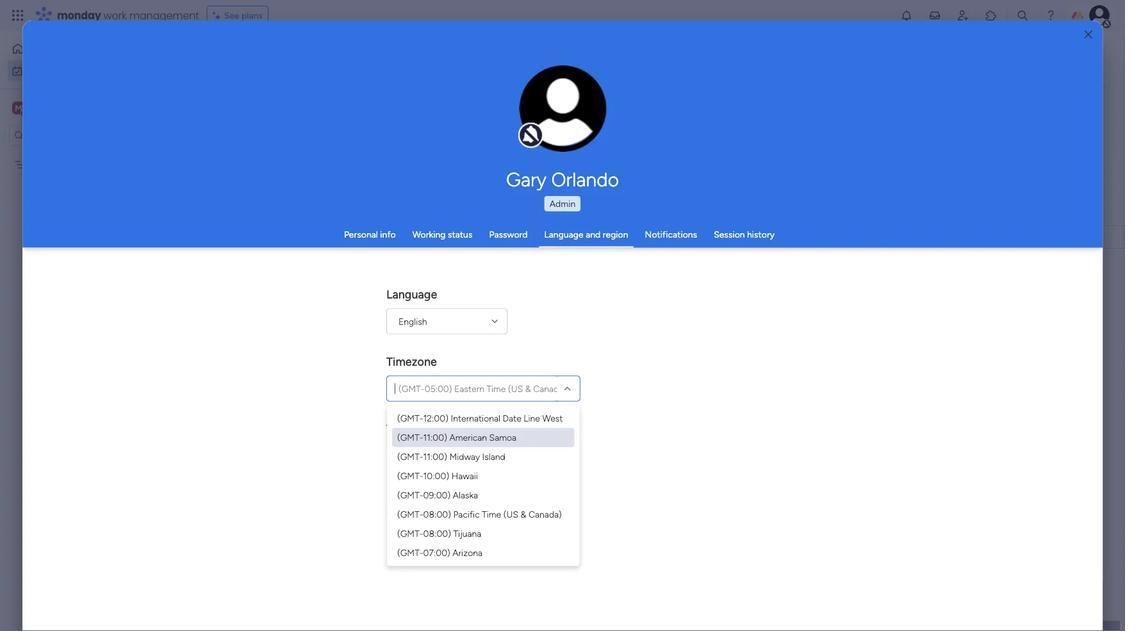 Task type: vqa. For each thing, say whether or not it's contained in the screenshot.
Eastern's '(us'
yes



Task type: locate. For each thing, give the bounding box(es) containing it.
Search in workspace field
[[27, 128, 107, 143]]

(gmt-12:00) international date line west
[[398, 413, 563, 424]]

1 vertical spatial khvhg
[[539, 233, 564, 244]]

home
[[29, 43, 54, 54]]

canada) for (gmt-05:00) eastern time (us & canada)
[[534, 383, 567, 394]]

1 horizontal spatial work
[[104, 8, 127, 22]]

&
[[526, 383, 531, 394], [521, 509, 527, 520]]

khvhg down admin
[[539, 233, 564, 244]]

2 vertical spatial time
[[482, 509, 502, 520]]

1 vertical spatial format
[[414, 503, 449, 517]]

12:43 down (gmt-11:00) american samoa
[[446, 445, 469, 456]]

inbox image
[[929, 9, 942, 22]]

(gmt- for (gmt-08:00) tijuana
[[398, 528, 424, 539]]

& for (gmt-08:00) pacific time (us & canada)
[[521, 509, 527, 520]]

option
[[0, 153, 164, 156]]

(gmt-
[[399, 383, 425, 394], [398, 413, 424, 424], [398, 432, 424, 443], [398, 451, 424, 462], [398, 471, 424, 482], [398, 490, 424, 501], [398, 509, 424, 520], [398, 528, 424, 539], [398, 548, 424, 559]]

main workspace
[[29, 102, 105, 114]]

11:00)
[[424, 432, 448, 443], [424, 451, 448, 462]]

month
[[706, 233, 731, 244]]

time format
[[387, 423, 450, 436]]

0 vertical spatial khvhg
[[30, 159, 54, 170]]

plans
[[242, 10, 263, 21]]

west
[[543, 413, 563, 424]]

(us up (gmt-12:00) international date line west
[[508, 383, 523, 394]]

work inside button
[[43, 65, 62, 76]]

session
[[714, 229, 745, 240]]

(gmt- for (gmt-11:00) midway island
[[398, 451, 424, 462]]

2023 down tijuana
[[464, 543, 484, 554]]

2023 down (gmt-08:00) pacific time (us & canada)
[[464, 525, 484, 536]]

08:00) for pacific
[[424, 509, 452, 520]]

work right my
[[43, 65, 62, 76]]

1 horizontal spatial language
[[545, 229, 584, 240]]

change profile picture
[[536, 115, 591, 137]]

0 vertical spatial (us
[[508, 383, 523, 394]]

time right eastern
[[487, 383, 506, 394]]

search everything image
[[1017, 9, 1030, 22]]

1 11:00) from the top
[[424, 432, 448, 443]]

1 vertical spatial 08:00)
[[424, 528, 452, 539]]

1 vertical spatial work
[[43, 65, 62, 76]]

tijuana
[[454, 528, 482, 539]]

1 2023 from the top
[[464, 525, 484, 536]]

08:00)
[[424, 509, 452, 520], [424, 528, 452, 539]]

0 vertical spatial 11:00)
[[424, 432, 448, 443]]

work
[[104, 8, 127, 22], [43, 65, 62, 76]]

language up english
[[387, 288, 438, 302]]

0 vertical spatial canada)
[[534, 383, 567, 394]]

american
[[450, 432, 487, 443]]

11:00) for american
[[424, 432, 448, 443]]

gary orlando image
[[1090, 5, 1111, 26]]

samoa
[[490, 432, 517, 443]]

change
[[536, 115, 565, 126]]

1 vertical spatial language
[[387, 288, 438, 302]]

05:00)
[[425, 383, 452, 394]]

language
[[545, 229, 584, 240], [387, 288, 438, 302]]

pacific
[[454, 509, 480, 520]]

notifications
[[645, 229, 698, 240]]

12:43 down midway
[[448, 464, 471, 476]]

help image
[[1045, 9, 1058, 22]]

canada)
[[534, 383, 567, 394], [529, 509, 562, 520]]

1 vertical spatial date
[[387, 503, 411, 517]]

date left the line
[[503, 413, 522, 424]]

11:00) for midway
[[424, 451, 448, 462]]

format up 12 hours 12:43 pm at the left bottom of page
[[415, 423, 450, 436]]

12:43 for 12:43
[[448, 464, 471, 476]]

close image
[[1085, 30, 1093, 39]]

2023
[[464, 525, 484, 536], [464, 543, 484, 554]]

12:43 for 12:43 pm
[[446, 445, 469, 456]]

work right monday
[[104, 8, 127, 22]]

(gmt- for (gmt-11:00) american samoa
[[398, 432, 424, 443]]

0 vertical spatial 2023
[[464, 525, 484, 536]]

15,
[[450, 525, 461, 536]]

personal
[[344, 229, 378, 240]]

management
[[129, 8, 199, 22]]

& up the line
[[526, 383, 531, 394]]

time for 08:00)
[[482, 509, 502, 520]]

date
[[503, 413, 522, 424], [387, 503, 411, 517]]

change profile picture button
[[520, 65, 607, 153]]

0 vertical spatial 08:00)
[[424, 509, 452, 520]]

1 vertical spatial 2023
[[464, 543, 484, 554]]

1 vertical spatial canada)
[[529, 509, 562, 520]]

1 08:00) from the top
[[424, 509, 452, 520]]

0 vertical spatial work
[[104, 8, 127, 22]]

1 horizontal spatial khvhg
[[539, 233, 564, 244]]

2 11:00) from the top
[[424, 451, 448, 462]]

working status link
[[413, 229, 473, 240]]

canada) for (gmt-08:00) pacific time (us & canada)
[[529, 509, 562, 520]]

24 hours 12:43
[[406, 464, 471, 476]]

07:00)
[[424, 548, 451, 559]]

hours right 24
[[420, 464, 446, 476]]

0 horizontal spatial language
[[387, 288, 438, 302]]

time
[[487, 383, 506, 394], [387, 423, 412, 436], [482, 509, 502, 520]]

hours for 24 hours
[[420, 464, 446, 476]]

my work button
[[8, 61, 138, 81]]

workspace
[[54, 102, 105, 114]]

2 08:00) from the top
[[424, 528, 452, 539]]

format
[[415, 423, 450, 436], [414, 503, 449, 517]]

(gmt- for (gmt-07:00) arizona
[[398, 548, 424, 559]]

11:00) up 24 hours 12:43
[[424, 451, 448, 462]]

monday
[[57, 8, 101, 22]]

0 vertical spatial format
[[415, 423, 450, 436]]

gary orlando button
[[387, 168, 739, 191]]

2 2023 from the top
[[464, 543, 484, 554]]

history
[[748, 229, 775, 240]]

1 vertical spatial 12:43
[[448, 464, 471, 476]]

0 horizontal spatial khvhg
[[30, 159, 54, 170]]

arizona
[[453, 548, 483, 559]]

0 vertical spatial hours
[[418, 445, 444, 456]]

password
[[490, 229, 528, 240]]

admin
[[550, 198, 576, 209]]

khvhg list box
[[0, 151, 164, 349]]

main
[[29, 102, 52, 114]]

0 horizontal spatial work
[[43, 65, 62, 76]]

0 vertical spatial 12:43
[[446, 445, 469, 456]]

khvhg down search in workspace field
[[30, 159, 54, 170]]

m
[[15, 103, 22, 113]]

(us for eastern
[[508, 383, 523, 394]]

1 vertical spatial hours
[[420, 464, 446, 476]]

(gmt- for (gmt-05:00) eastern time (us & canada)
[[399, 383, 425, 394]]

gary
[[507, 168, 547, 191]]

10:00)
[[424, 471, 450, 482]]

Filter dashboard by text search field
[[189, 103, 306, 123]]

format for time format
[[415, 423, 450, 436]]

work for monday
[[104, 8, 127, 22]]

1 vertical spatial &
[[521, 509, 527, 520]]

time up 12
[[387, 423, 412, 436]]

this month
[[689, 233, 731, 244]]

12:43
[[446, 445, 469, 456], [448, 464, 471, 476]]

1 vertical spatial (us
[[504, 509, 519, 520]]

(us right "pacific"
[[504, 509, 519, 520]]

08:00) up the november 15, 2023 on the bottom
[[424, 509, 452, 520]]

(gmt- for (gmt-08:00) pacific time (us & canada)
[[398, 509, 424, 520]]

08:00) up the november,
[[424, 528, 452, 539]]

my
[[28, 65, 41, 76]]

1 vertical spatial time
[[387, 423, 412, 436]]

language left and
[[545, 229, 584, 240]]

08:00) for tijuana
[[424, 528, 452, 539]]

international
[[451, 413, 501, 424]]

apps image
[[986, 9, 998, 22]]

12:00)
[[424, 413, 449, 424]]

date up november
[[387, 503, 411, 517]]

time right "pacific"
[[482, 509, 502, 520]]

& right "pacific"
[[521, 509, 527, 520]]

0 horizontal spatial date
[[387, 503, 411, 517]]

09:00)
[[424, 490, 451, 501]]

hours right 12
[[418, 445, 444, 456]]

language and region
[[545, 229, 629, 240]]

0 vertical spatial &
[[526, 383, 531, 394]]

format for date format
[[414, 503, 449, 517]]

format down 09:00)
[[414, 503, 449, 517]]

0 vertical spatial time
[[487, 383, 506, 394]]

24
[[406, 464, 417, 476]]

alaska
[[453, 490, 478, 501]]

1 vertical spatial 11:00)
[[424, 451, 448, 462]]

(us
[[508, 383, 523, 394], [504, 509, 519, 520]]

0 vertical spatial language
[[545, 229, 584, 240]]

11:00) up 12 hours 12:43 pm at the left bottom of page
[[424, 432, 448, 443]]

1 horizontal spatial date
[[503, 413, 522, 424]]

status
[[448, 229, 473, 240]]



Task type: describe. For each thing, give the bounding box(es) containing it.
(gmt-09:00) alaska
[[398, 490, 478, 501]]

date format
[[387, 503, 449, 517]]

language for language
[[387, 288, 438, 302]]

orlando
[[552, 168, 619, 191]]

15 november, 2023
[[406, 543, 484, 554]]

pm
[[471, 445, 485, 456]]

work for my
[[43, 65, 62, 76]]

info
[[380, 229, 396, 240]]

(gmt- for (gmt-12:00) international date line west
[[398, 413, 424, 424]]

12
[[406, 445, 415, 456]]

language for language and region
[[545, 229, 584, 240]]

working
[[413, 229, 446, 240]]

home button
[[8, 38, 138, 59]]

see plans
[[224, 10, 263, 21]]

hours for 12 hours
[[418, 445, 444, 456]]

november
[[406, 525, 448, 536]]

see plans button
[[207, 6, 269, 25]]

notifications link
[[645, 229, 698, 240]]

gary orlando
[[507, 168, 619, 191]]

& for (gmt-05:00) eastern time (us & canada)
[[526, 383, 531, 394]]

session history link
[[714, 229, 775, 240]]

my work
[[28, 65, 62, 76]]

(gmt- for (gmt-09:00) alaska
[[398, 490, 424, 501]]

time for 05:00)
[[487, 383, 506, 394]]

notifications image
[[901, 9, 914, 22]]

(us for pacific
[[504, 509, 519, 520]]

midway
[[450, 451, 480, 462]]

eastern
[[455, 383, 485, 394]]

november 15, 2023
[[406, 525, 484, 536]]

(gmt-08:00) tijuana
[[398, 528, 482, 539]]

workspace image
[[12, 101, 25, 115]]

(gmt-10:00) hawaii
[[398, 471, 478, 482]]

region
[[603, 229, 629, 240]]

board
[[585, 206, 609, 216]]

timezone
[[387, 355, 437, 369]]

personal info link
[[344, 229, 396, 240]]

picture
[[550, 126, 576, 137]]

workspace selection element
[[12, 100, 107, 117]]

(gmt-05:00) eastern time (us & canada)
[[399, 383, 567, 394]]

see
[[224, 10, 240, 21]]

language and region link
[[545, 229, 629, 240]]

personal info
[[344, 229, 396, 240]]

(gmt-11:00) american samoa
[[398, 432, 517, 443]]

(gmt- for (gmt-10:00) hawaii
[[398, 471, 424, 482]]

khvhg inside list box
[[30, 159, 54, 170]]

and
[[586, 229, 601, 240]]

2023 for november 15, 2023
[[464, 525, 484, 536]]

english
[[399, 316, 427, 327]]

khvhg link
[[537, 226, 656, 249]]

select product image
[[12, 9, 24, 22]]

12 hours 12:43 pm
[[406, 445, 485, 456]]

15
[[406, 543, 415, 554]]

working status
[[413, 229, 473, 240]]

(gmt-11:00) midway island
[[398, 451, 506, 462]]

session history
[[714, 229, 775, 240]]

priority
[[1067, 206, 1095, 216]]

(gmt-07:00) arizona
[[398, 548, 483, 559]]

island
[[483, 451, 506, 462]]

hawaii
[[452, 471, 478, 482]]

november,
[[417, 543, 461, 554]]

monday work management
[[57, 8, 199, 22]]

this
[[689, 233, 704, 244]]

profile
[[567, 115, 591, 126]]

2023 for 15 november, 2023
[[464, 543, 484, 554]]

0 vertical spatial date
[[503, 413, 522, 424]]

line
[[524, 413, 541, 424]]

(gmt-08:00) pacific time (us & canada)
[[398, 509, 562, 520]]

invite members image
[[957, 9, 970, 22]]

password link
[[490, 229, 528, 240]]



